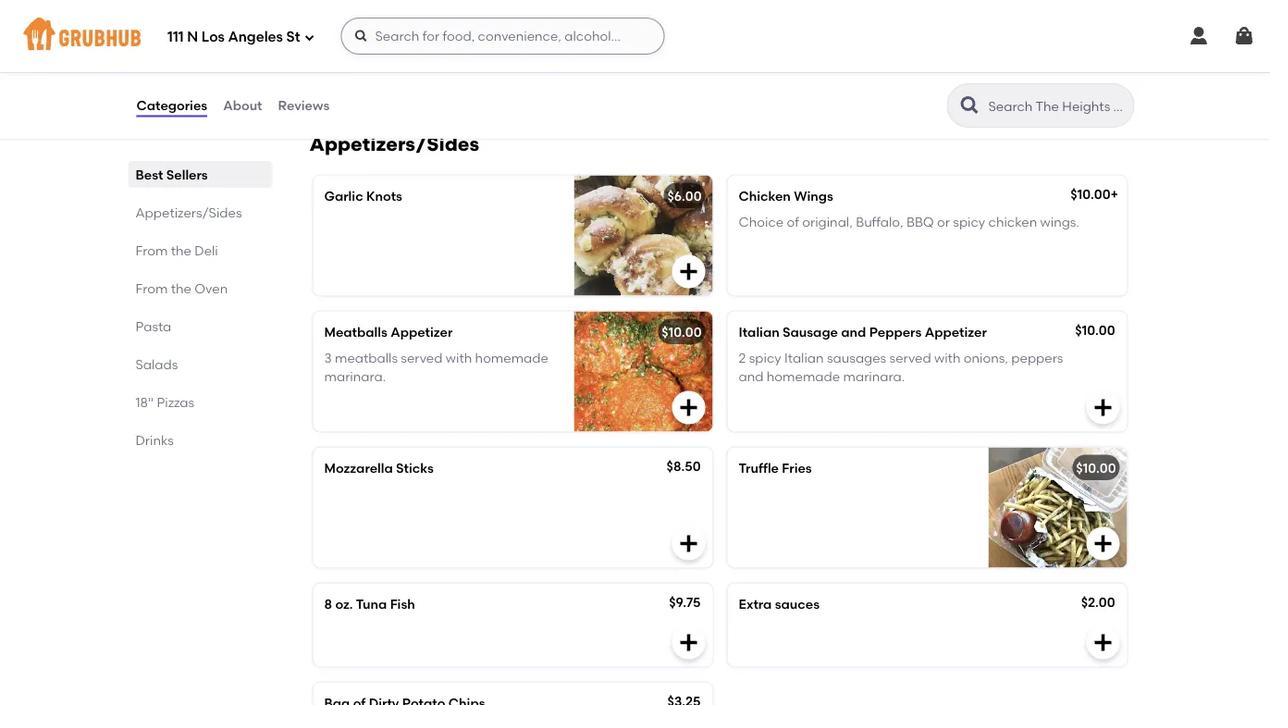Task type: describe. For each thing, give the bounding box(es) containing it.
and inside 2 spicy italian sausages served with onions, peppers and homemade marinara.
[[739, 369, 764, 385]]

salads tab
[[136, 355, 265, 374]]

oz.
[[335, 596, 353, 612]]

search icon image
[[959, 94, 982, 117]]

drinks tab
[[136, 430, 265, 450]]

sticks
[[396, 460, 434, 476]]

$9.75
[[669, 594, 701, 610]]

italian sausage and peppers appetizer
[[739, 324, 987, 340]]

fish
[[390, 596, 415, 612]]

the for deli
[[171, 243, 192, 258]]

from the deli
[[136, 243, 218, 258]]

choice of original, buffalo, bbq or spicy chicken wings.
[[739, 214, 1080, 230]]

italian inside 2 spicy italian sausages served with onions, peppers and homemade marinara.
[[785, 350, 824, 366]]

$8.50
[[667, 458, 701, 474]]

onions,
[[964, 350, 1009, 366]]

angeles
[[228, 29, 283, 45]]

2 appetizer from the left
[[925, 324, 987, 340]]

served inside 2 spicy italian sausages served with onions, peppers and homemade marinara.
[[890, 350, 932, 366]]

$6.00
[[668, 188, 702, 204]]

2
[[739, 350, 746, 366]]

chicken
[[739, 188, 791, 204]]

+
[[1111, 186, 1119, 202]]

main navigation navigation
[[0, 0, 1271, 72]]

truffle fries image
[[989, 448, 1128, 568]]

garlic
[[324, 188, 363, 204]]

Search for food, convenience, alcohol... search field
[[341, 18, 665, 55]]

categories
[[137, 98, 207, 113]]

2 spicy italian sausages served with onions, peppers and homemade marinara.
[[739, 350, 1064, 385]]

sausage
[[783, 324, 839, 340]]

oven
[[195, 280, 228, 296]]

about
[[223, 98, 262, 113]]

from the oven tab
[[136, 279, 265, 298]]

garlic knots image
[[574, 175, 713, 296]]

tuna
[[356, 596, 387, 612]]

sauces
[[775, 596, 820, 612]]

0 vertical spatial spicy
[[954, 214, 986, 230]]

3 meatballs served with homemade marinara.
[[324, 350, 549, 385]]

$10.00 +
[[1071, 186, 1119, 202]]

appetizers/sides inside tab
[[136, 205, 242, 220]]

best sellers
[[136, 167, 208, 182]]

pizzas
[[157, 394, 195, 410]]

st inside johnston st sandwich $13.95
[[390, 29, 403, 44]]

Search The Heights Deli and Bottle Shop search field
[[987, 97, 1129, 115]]

mozzarella sticks
[[324, 460, 434, 476]]

homemade inside 2 spicy italian sausages served with onions, peppers and homemade marinara.
[[767, 369, 841, 385]]

from for from the deli
[[136, 243, 168, 258]]

n
[[187, 29, 198, 45]]

$13.95
[[327, 51, 365, 66]]

wings
[[794, 188, 834, 204]]

meatballs appetizer image
[[574, 312, 713, 432]]

drinks
[[136, 432, 174, 448]]

3
[[324, 350, 332, 366]]

0 vertical spatial italian
[[739, 324, 780, 340]]

18"
[[136, 394, 154, 410]]

appetizers/sides tab
[[136, 203, 265, 222]]

wings.
[[1041, 214, 1080, 230]]

extra sauces
[[739, 596, 820, 612]]



Task type: vqa. For each thing, say whether or not it's contained in the screenshot.
homemade in the 2 spicy Italian sausages served with onions, peppers and homemade marinara.
yes



Task type: locate. For each thing, give the bounding box(es) containing it.
0 horizontal spatial appetizers/sides
[[136, 205, 242, 220]]

0 vertical spatial from
[[136, 243, 168, 258]]

from
[[136, 243, 168, 258], [136, 280, 168, 296]]

the left the deli
[[171, 243, 192, 258]]

sausages
[[828, 350, 887, 366]]

1 vertical spatial spicy
[[749, 350, 782, 366]]

sandwich
[[406, 29, 468, 44]]

sellers
[[166, 167, 208, 182]]

from for from the oven
[[136, 280, 168, 296]]

1 served from the left
[[401, 350, 443, 366]]

of
[[787, 214, 800, 230]]

0 horizontal spatial and
[[739, 369, 764, 385]]

the left oven
[[171, 280, 192, 296]]

1 from from the top
[[136, 243, 168, 258]]

chicken wings
[[739, 188, 834, 204]]

1 horizontal spatial italian
[[785, 350, 824, 366]]

0 horizontal spatial st
[[287, 29, 300, 45]]

spicy inside 2 spicy italian sausages served with onions, peppers and homemade marinara.
[[749, 350, 782, 366]]

0 horizontal spatial with
[[446, 350, 472, 366]]

appetizer up 3 meatballs served with homemade marinara.
[[391, 324, 453, 340]]

with inside 3 meatballs served with homemade marinara.
[[446, 350, 472, 366]]

svg image
[[304, 32, 315, 43], [761, 54, 783, 76], [1093, 54, 1115, 76], [1093, 397, 1115, 419], [1093, 533, 1115, 555], [1093, 632, 1115, 654]]

1 vertical spatial italian
[[785, 350, 824, 366]]

with down meatballs appetizer
[[446, 350, 472, 366]]

0 horizontal spatial served
[[401, 350, 443, 366]]

from up "pasta"
[[136, 280, 168, 296]]

bbq
[[907, 214, 935, 230]]

homemade
[[475, 350, 549, 366], [767, 369, 841, 385]]

served inside 3 meatballs served with homemade marinara.
[[401, 350, 443, 366]]

0 vertical spatial and
[[842, 324, 867, 340]]

from inside "tab"
[[136, 280, 168, 296]]

2 served from the left
[[890, 350, 932, 366]]

1 horizontal spatial with
[[935, 350, 961, 366]]

truffle fries
[[739, 460, 812, 476]]

the inside tab
[[171, 243, 192, 258]]

homemade inside 3 meatballs served with homemade marinara.
[[475, 350, 549, 366]]

1 vertical spatial the
[[171, 280, 192, 296]]

served down meatballs appetizer
[[401, 350, 443, 366]]

with inside 2 spicy italian sausages served with onions, peppers and homemade marinara.
[[935, 350, 961, 366]]

the for oven
[[171, 280, 192, 296]]

appetizers/sides up the knots
[[310, 132, 480, 156]]

original,
[[803, 214, 853, 230]]

best
[[136, 167, 163, 182]]

spicy right or at the right of page
[[954, 214, 986, 230]]

1 horizontal spatial st
[[390, 29, 403, 44]]

111
[[168, 29, 184, 45]]

appetizers/sides down 'sellers'
[[136, 205, 242, 220]]

marinara. inside 3 meatballs served with homemade marinara.
[[324, 369, 386, 385]]

st inside the main navigation navigation
[[287, 29, 300, 45]]

from the oven
[[136, 280, 228, 296]]

about button
[[222, 72, 263, 139]]

111 n los angeles st
[[168, 29, 300, 45]]

appetizer
[[391, 324, 453, 340], [925, 324, 987, 340]]

18" pizzas tab
[[136, 392, 265, 412]]

from inside tab
[[136, 243, 168, 258]]

0 vertical spatial the
[[171, 243, 192, 258]]

meatballs
[[324, 324, 388, 340]]

peppers
[[870, 324, 922, 340]]

1 marinara. from the left
[[324, 369, 386, 385]]

1 the from the top
[[171, 243, 192, 258]]

0 horizontal spatial italian
[[739, 324, 780, 340]]

pasta tab
[[136, 317, 265, 336]]

johnston
[[327, 29, 386, 44]]

or
[[938, 214, 951, 230]]

peppers
[[1012, 350, 1064, 366]]

from the deli tab
[[136, 241, 265, 260]]

1 horizontal spatial spicy
[[954, 214, 986, 230]]

categories button
[[136, 72, 208, 139]]

and down 2
[[739, 369, 764, 385]]

garlic knots
[[324, 188, 403, 204]]

los
[[202, 29, 225, 45]]

buffalo,
[[856, 214, 904, 230]]

8
[[324, 596, 332, 612]]

with left onions,
[[935, 350, 961, 366]]

0 horizontal spatial spicy
[[749, 350, 782, 366]]

spicy right 2
[[749, 350, 782, 366]]

18" pizzas
[[136, 394, 195, 410]]

1 horizontal spatial homemade
[[767, 369, 841, 385]]

2 from from the top
[[136, 280, 168, 296]]

1 appetizer from the left
[[391, 324, 453, 340]]

the inside "tab"
[[171, 280, 192, 296]]

fries
[[782, 460, 812, 476]]

from up from the oven
[[136, 243, 168, 258]]

marinara. down "sausages" on the right of the page
[[844, 369, 906, 385]]

knots
[[367, 188, 403, 204]]

served down peppers in the top of the page
[[890, 350, 932, 366]]

reviews button
[[277, 72, 331, 139]]

salads
[[136, 356, 178, 372]]

appetizer up onions,
[[925, 324, 987, 340]]

marinara. down meatballs
[[324, 369, 386, 385]]

italian up 2
[[739, 324, 780, 340]]

st right the johnston
[[390, 29, 403, 44]]

the
[[171, 243, 192, 258], [171, 280, 192, 296]]

st right angeles
[[287, 29, 300, 45]]

deli
[[195, 243, 218, 258]]

best sellers tab
[[136, 165, 265, 184]]

johnston st sandwich $13.95
[[327, 29, 468, 66]]

marinara. inside 2 spicy italian sausages served with onions, peppers and homemade marinara.
[[844, 369, 906, 385]]

italian down sausage
[[785, 350, 824, 366]]

with
[[446, 350, 472, 366], [935, 350, 961, 366]]

0 vertical spatial homemade
[[475, 350, 549, 366]]

meatballs
[[335, 350, 398, 366]]

1 horizontal spatial marinara.
[[844, 369, 906, 385]]

1 horizontal spatial appetizer
[[925, 324, 987, 340]]

st
[[390, 29, 403, 44], [287, 29, 300, 45]]

1 vertical spatial and
[[739, 369, 764, 385]]

1 vertical spatial from
[[136, 280, 168, 296]]

1 horizontal spatial and
[[842, 324, 867, 340]]

appetizers/sides
[[310, 132, 480, 156], [136, 205, 242, 220]]

reviews
[[278, 98, 330, 113]]

and up "sausages" on the right of the page
[[842, 324, 867, 340]]

1 horizontal spatial served
[[890, 350, 932, 366]]

marinara.
[[324, 369, 386, 385], [844, 369, 906, 385]]

italian
[[739, 324, 780, 340], [785, 350, 824, 366]]

mozzarella
[[324, 460, 393, 476]]

truffle
[[739, 460, 779, 476]]

svg image
[[1189, 25, 1211, 47], [1234, 25, 1256, 47], [354, 29, 369, 44], [678, 261, 700, 283], [678, 397, 700, 419], [678, 533, 700, 555], [678, 632, 700, 654]]

svg image inside the main navigation navigation
[[304, 32, 315, 43]]

0 horizontal spatial appetizer
[[391, 324, 453, 340]]

and
[[842, 324, 867, 340], [739, 369, 764, 385]]

choice
[[739, 214, 784, 230]]

1 vertical spatial homemade
[[767, 369, 841, 385]]

$2.00
[[1082, 594, 1116, 610]]

2 with from the left
[[935, 350, 961, 366]]

pasta
[[136, 318, 172, 334]]

0 vertical spatial appetizers/sides
[[310, 132, 480, 156]]

extra
[[739, 596, 772, 612]]

1 vertical spatial appetizers/sides
[[136, 205, 242, 220]]

2 the from the top
[[171, 280, 192, 296]]

1 with from the left
[[446, 350, 472, 366]]

0 horizontal spatial marinara.
[[324, 369, 386, 385]]

1 horizontal spatial appetizers/sides
[[310, 132, 480, 156]]

$10.00
[[1071, 186, 1111, 202], [1076, 322, 1116, 338], [662, 324, 702, 340], [1077, 460, 1117, 476]]

0 horizontal spatial homemade
[[475, 350, 549, 366]]

chicken
[[989, 214, 1038, 230]]

meatballs appetizer
[[324, 324, 453, 340]]

served
[[401, 350, 443, 366], [890, 350, 932, 366]]

2 marinara. from the left
[[844, 369, 906, 385]]

8 oz. tuna fish
[[324, 596, 415, 612]]

spicy
[[954, 214, 986, 230], [749, 350, 782, 366]]



